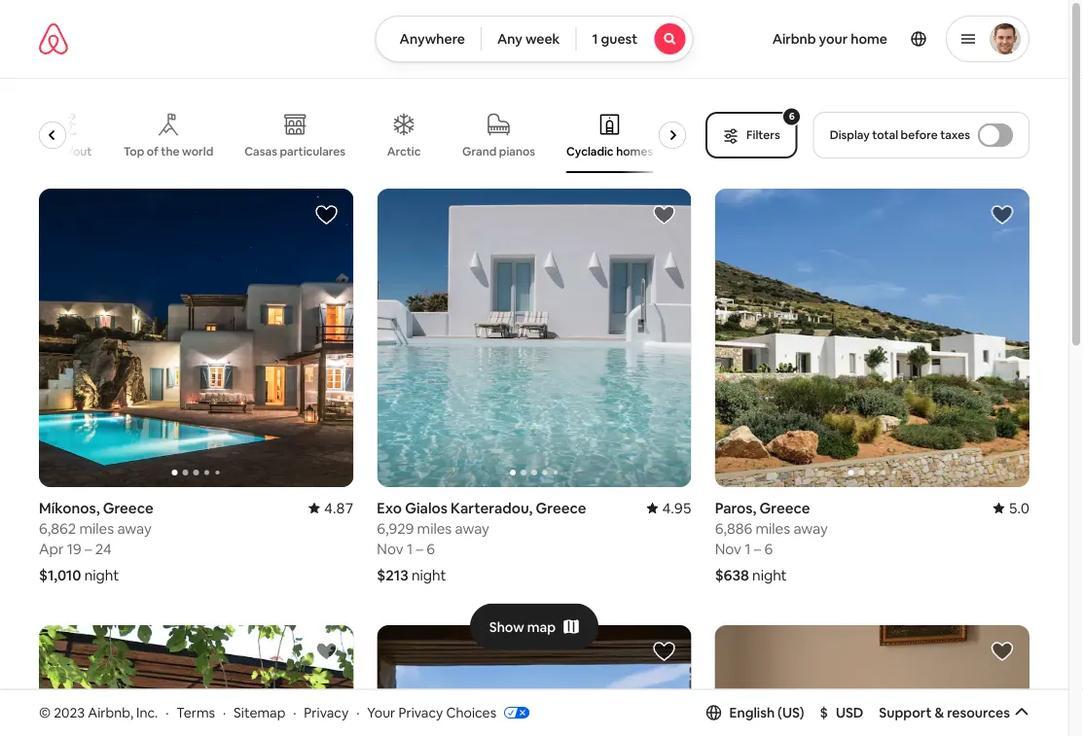Task type: locate. For each thing, give the bounding box(es) containing it.
2 nov from the left
[[715, 540, 741, 559]]

add to wishlist: míkonos, greece image
[[315, 203, 338, 227]]

– for 6,886
[[754, 540, 761, 559]]

3 · from the left
[[293, 704, 296, 722]]

2 horizontal spatial –
[[754, 540, 761, 559]]

0 horizontal spatial miles
[[79, 519, 114, 538]]

add to wishlist: paros, greece image
[[991, 203, 1014, 227]]

away down 'karteradou,'
[[455, 519, 489, 538]]

None search field
[[375, 16, 693, 62]]

privacy inside "link"
[[398, 704, 443, 722]]

particulares
[[280, 144, 345, 159]]

1 horizontal spatial miles
[[417, 519, 452, 538]]

greece
[[103, 499, 153, 518], [536, 499, 586, 518], [760, 499, 810, 518]]

privacy right "your"
[[398, 704, 443, 722]]

miles inside exo gialos karteradou, greece 6,929 miles away nov 1 – 6 $213 night
[[417, 519, 452, 538]]

cycladic homes
[[566, 144, 653, 159]]

night for $638
[[752, 566, 787, 585]]

2 6 from the left
[[764, 540, 773, 559]]

group containing casas particulares
[[38, 97, 694, 173]]

1 horizontal spatial night
[[412, 566, 446, 585]]

0 horizontal spatial greece
[[103, 499, 153, 518]]

greece up 24
[[103, 499, 153, 518]]

– down the gialos
[[416, 540, 423, 559]]

$1,010
[[39, 566, 81, 585]]

pianos
[[499, 144, 535, 159]]

night
[[84, 566, 119, 585], [412, 566, 446, 585], [752, 566, 787, 585]]

– for 6,862
[[85, 540, 92, 559]]

0 horizontal spatial 6
[[426, 540, 435, 559]]

night right $213
[[412, 566, 446, 585]]

– inside míkonos, greece 6,862 miles away apr 19 – 24 $1,010 night
[[85, 540, 92, 559]]

2 horizontal spatial greece
[[760, 499, 810, 518]]

your privacy choices
[[367, 704, 496, 722]]

miles inside míkonos, greece 6,862 miles away apr 19 – 24 $1,010 night
[[79, 519, 114, 538]]

away right 6,862
[[117, 519, 152, 538]]

1 – from the left
[[85, 540, 92, 559]]

2 away from the left
[[455, 519, 489, 538]]

1 horizontal spatial 1
[[592, 30, 598, 48]]

0 horizontal spatial night
[[84, 566, 119, 585]]

nov inside paros, greece 6,886 miles away nov 1 – 6 $638 night
[[715, 540, 741, 559]]

1 away from the left
[[117, 519, 152, 538]]

week
[[525, 30, 560, 48]]

top
[[124, 144, 144, 159]]

· left privacy link on the left of page
[[293, 704, 296, 722]]

1 left guest
[[592, 30, 598, 48]]

show
[[489, 619, 524, 636]]

casas particulares
[[244, 144, 345, 159]]

night right "$638"
[[752, 566, 787, 585]]

miles inside paros, greece 6,886 miles away nov 1 – 6 $638 night
[[756, 519, 790, 538]]

3 – from the left
[[754, 540, 761, 559]]

2 miles from the left
[[417, 519, 452, 538]]

night inside míkonos, greece 6,862 miles away apr 19 – 24 $1,010 night
[[84, 566, 119, 585]]

exo gialos karteradou, greece 6,929 miles away nov 1 – 6 $213 night
[[377, 499, 586, 585]]

5.0
[[1009, 499, 1030, 518]]

1 horizontal spatial away
[[455, 519, 489, 538]]

2 horizontal spatial 1
[[745, 540, 751, 559]]

·
[[166, 704, 169, 722], [223, 704, 226, 722], [293, 704, 296, 722], [356, 704, 359, 722]]

your
[[367, 704, 395, 722]]

away inside míkonos, greece 6,862 miles away apr 19 – 24 $1,010 night
[[117, 519, 152, 538]]

airbnb,
[[88, 704, 133, 722]]

anywhere
[[400, 30, 465, 48]]

grand pianos
[[462, 144, 535, 159]]

english (us)
[[729, 704, 804, 722]]

away right '6,886'
[[793, 519, 828, 538]]

1 greece from the left
[[103, 499, 153, 518]]

filters button
[[706, 112, 798, 159]]

add to wishlist: exo gialos karteradou, greece image
[[653, 203, 676, 227]]

support & resources button
[[879, 704, 1030, 722]]

1 down '6,886'
[[745, 540, 751, 559]]

apr
[[39, 540, 64, 559]]

4.87 out of 5 average rating image
[[309, 499, 354, 518]]

gialos
[[405, 499, 448, 518]]

ski-in/out
[[38, 144, 92, 159]]

1 miles from the left
[[79, 519, 114, 538]]

0 horizontal spatial privacy
[[304, 704, 349, 722]]

1 down 6,929
[[407, 540, 413, 559]]

$
[[820, 704, 828, 722]]

19
[[67, 540, 82, 559]]

choices
[[446, 704, 496, 722]]

1
[[592, 30, 598, 48], [407, 540, 413, 559], [745, 540, 751, 559]]

3 night from the left
[[752, 566, 787, 585]]

©
[[39, 704, 51, 722]]

away inside paros, greece 6,886 miles away nov 1 – 6 $638 night
[[793, 519, 828, 538]]

· right terms link
[[223, 704, 226, 722]]

arctic
[[387, 144, 421, 159]]

1 guest button
[[575, 16, 693, 62]]

2 privacy from the left
[[398, 704, 443, 722]]

away
[[117, 519, 152, 538], [455, 519, 489, 538], [793, 519, 828, 538]]

© 2023 airbnb, inc. ·
[[39, 704, 169, 722]]

greece right 'karteradou,'
[[536, 499, 586, 518]]

1 horizontal spatial –
[[416, 540, 423, 559]]

2 horizontal spatial miles
[[756, 519, 790, 538]]

6,886
[[715, 519, 752, 538]]

any week
[[497, 30, 560, 48]]

3 miles from the left
[[756, 519, 790, 538]]

1 6 from the left
[[426, 540, 435, 559]]

add to wishlist: nafplio, greece image
[[991, 640, 1014, 664]]

greece inside exo gialos karteradou, greece 6,929 miles away nov 1 – 6 $213 night
[[536, 499, 586, 518]]

1 horizontal spatial 6
[[764, 540, 773, 559]]

miles right '6,886'
[[756, 519, 790, 538]]

privacy left "your"
[[304, 704, 349, 722]]

2 greece from the left
[[536, 499, 586, 518]]

2 – from the left
[[416, 540, 423, 559]]

míkonos, greece 6,862 miles away apr 19 – 24 $1,010 night
[[39, 499, 153, 585]]

1 nov from the left
[[377, 540, 403, 559]]

– inside exo gialos karteradou, greece 6,929 miles away nov 1 – 6 $213 night
[[416, 540, 423, 559]]

night inside paros, greece 6,886 miles away nov 1 – 6 $638 night
[[752, 566, 787, 585]]

– down paros,
[[754, 540, 761, 559]]

sitemap link
[[234, 704, 285, 722]]

3 away from the left
[[793, 519, 828, 538]]

0 horizontal spatial away
[[117, 519, 152, 538]]

casas
[[244, 144, 277, 159]]

· right inc.
[[166, 704, 169, 722]]

24
[[95, 540, 112, 559]]

nov down 6,929
[[377, 540, 403, 559]]

– inside paros, greece 6,886 miles away nov 1 – 6 $638 night
[[754, 540, 761, 559]]

english
[[729, 704, 775, 722]]

miles for paros,
[[756, 519, 790, 538]]

miles up 24
[[79, 519, 114, 538]]

1 horizontal spatial nov
[[715, 540, 741, 559]]

2 night from the left
[[412, 566, 446, 585]]

1 inside exo gialos karteradou, greece 6,929 miles away nov 1 – 6 $213 night
[[407, 540, 413, 559]]

6 inside exo gialos karteradou, greece 6,929 miles away nov 1 – 6 $213 night
[[426, 540, 435, 559]]

support & resources
[[879, 704, 1010, 722]]

6
[[426, 540, 435, 559], [764, 540, 773, 559]]

miles for míkonos,
[[79, 519, 114, 538]]

2 horizontal spatial away
[[793, 519, 828, 538]]

the
[[161, 144, 180, 159]]

2 horizontal spatial night
[[752, 566, 787, 585]]

– right 19
[[85, 540, 92, 559]]

6,929
[[377, 519, 414, 538]]

3 greece from the left
[[760, 499, 810, 518]]

profile element
[[717, 0, 1030, 78]]

inc.
[[136, 704, 158, 722]]

nov down '6,886'
[[715, 540, 741, 559]]

miles down the gialos
[[417, 519, 452, 538]]

night down 24
[[84, 566, 119, 585]]

míkonos,
[[39, 499, 100, 518]]

greece inside míkonos, greece 6,862 miles away apr 19 – 24 $1,010 night
[[103, 499, 153, 518]]

0 horizontal spatial 1
[[407, 540, 413, 559]]

top of the world
[[124, 144, 213, 159]]

$ usd
[[820, 704, 863, 722]]

greece inside paros, greece 6,886 miles away nov 1 – 6 $638 night
[[760, 499, 810, 518]]

0 horizontal spatial nov
[[377, 540, 403, 559]]

1 horizontal spatial privacy
[[398, 704, 443, 722]]

· left "your"
[[356, 704, 359, 722]]

4 · from the left
[[356, 704, 359, 722]]

group
[[38, 97, 694, 173], [39, 189, 354, 488], [377, 189, 692, 488], [715, 189, 1030, 488], [39, 626, 354, 737], [377, 626, 692, 737], [715, 626, 1030, 737]]

miles
[[79, 519, 114, 538], [417, 519, 452, 538], [756, 519, 790, 538]]

privacy
[[304, 704, 349, 722], [398, 704, 443, 722]]

greece right paros,
[[760, 499, 810, 518]]

support
[[879, 704, 932, 722]]

1 horizontal spatial greece
[[536, 499, 586, 518]]

1 night from the left
[[84, 566, 119, 585]]

display total before taxes button
[[813, 112, 1030, 159]]

0 horizontal spatial –
[[85, 540, 92, 559]]

–
[[85, 540, 92, 559], [416, 540, 423, 559], [754, 540, 761, 559]]

nov
[[377, 540, 403, 559], [715, 540, 741, 559]]



Task type: vqa. For each thing, say whether or not it's contained in the screenshot.
YOUR PRIVACY CHOICES
yes



Task type: describe. For each thing, give the bounding box(es) containing it.
in/out
[[59, 144, 92, 159]]

airbnb
[[772, 30, 816, 48]]

any
[[497, 30, 522, 48]]

karteradou,
[[451, 499, 533, 518]]

greece for 6,886 miles away
[[760, 499, 810, 518]]

away for 6,862 miles away
[[117, 519, 152, 538]]

total
[[872, 127, 898, 143]]

1 inside button
[[592, 30, 598, 48]]

1 guest
[[592, 30, 638, 48]]

before
[[901, 127, 938, 143]]

grand
[[462, 144, 497, 159]]

none search field containing anywhere
[[375, 16, 693, 62]]

night inside exo gialos karteradou, greece 6,929 miles away nov 1 – 6 $213 night
[[412, 566, 446, 585]]

away for 6,886 miles away
[[793, 519, 828, 538]]

home
[[851, 30, 887, 48]]

display
[[830, 127, 870, 143]]

sitemap
[[234, 704, 285, 722]]

2023
[[54, 704, 85, 722]]

terms · sitemap · privacy
[[176, 704, 349, 722]]

1 inside paros, greece 6,886 miles away nov 1 – 6 $638 night
[[745, 540, 751, 559]]

add to wishlist: paralia molos, greece image
[[653, 640, 676, 664]]

show map
[[489, 619, 556, 636]]

add to wishlist: pefki, greece image
[[315, 640, 338, 664]]

display total before taxes
[[830, 127, 970, 143]]

terms link
[[176, 704, 215, 722]]

anywhere button
[[375, 16, 482, 62]]

&
[[935, 704, 944, 722]]

usd
[[836, 704, 863, 722]]

filters
[[746, 127, 780, 143]]

night for $1,010
[[84, 566, 119, 585]]

1 privacy from the left
[[304, 704, 349, 722]]

paros, greece 6,886 miles away nov 1 – 6 $638 night
[[715, 499, 828, 585]]

any week button
[[481, 16, 576, 62]]

airbnb your home
[[772, 30, 887, 48]]

homes
[[616, 144, 653, 159]]

airbnb your home link
[[761, 18, 899, 59]]

resources
[[947, 704, 1010, 722]]

greece for 6,862 miles away
[[103, 499, 153, 518]]

4.87
[[324, 499, 354, 518]]

ski-
[[38, 144, 59, 159]]

4.95 out of 5 average rating image
[[647, 499, 692, 518]]

nov inside exo gialos karteradou, greece 6,929 miles away nov 1 – 6 $213 night
[[377, 540, 403, 559]]

5.0 out of 5 average rating image
[[993, 499, 1030, 518]]

taxes
[[940, 127, 970, 143]]

english (us) button
[[706, 704, 804, 722]]

terms
[[176, 704, 215, 722]]

paros,
[[715, 499, 756, 518]]

guest
[[601, 30, 638, 48]]

privacy link
[[304, 704, 349, 722]]

2 · from the left
[[223, 704, 226, 722]]

of
[[147, 144, 158, 159]]

your privacy choices link
[[367, 704, 529, 723]]

$638
[[715, 566, 749, 585]]

(us)
[[778, 704, 804, 722]]

$213
[[377, 566, 408, 585]]

world
[[182, 144, 213, 159]]

6 inside paros, greece 6,886 miles away nov 1 – 6 $638 night
[[764, 540, 773, 559]]

6,862
[[39, 519, 76, 538]]

cycladic
[[566, 144, 614, 159]]

exo
[[377, 499, 402, 518]]

show map button
[[470, 604, 599, 651]]

1 · from the left
[[166, 704, 169, 722]]

map
[[527, 619, 556, 636]]

4.95
[[662, 499, 692, 518]]

your
[[819, 30, 848, 48]]

away inside exo gialos karteradou, greece 6,929 miles away nov 1 – 6 $213 night
[[455, 519, 489, 538]]



